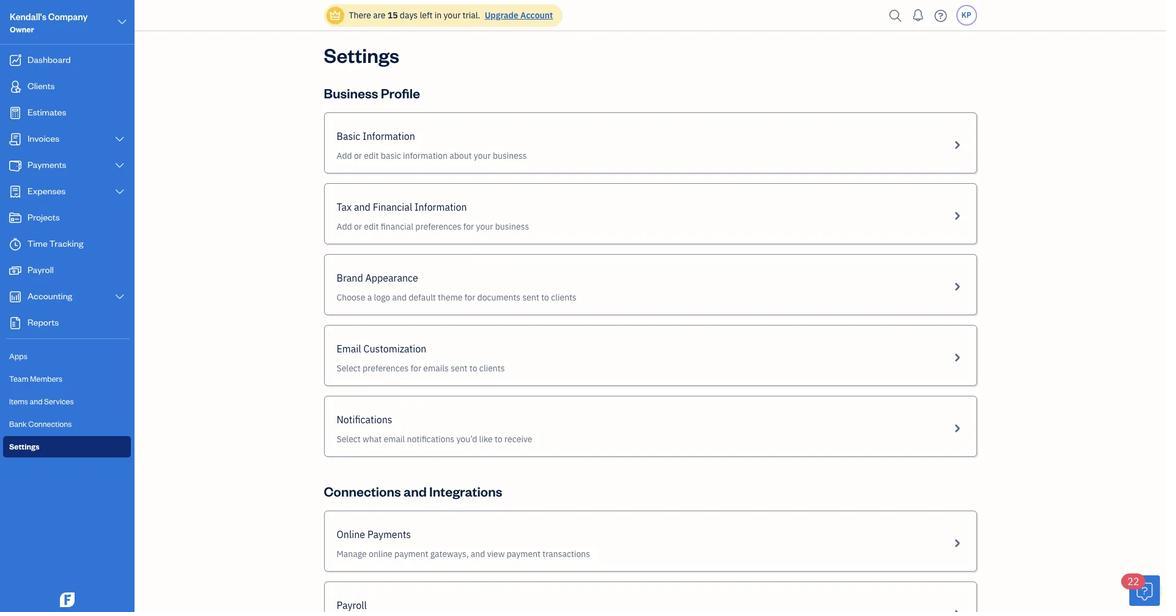 Task type: vqa. For each thing, say whether or not it's contained in the screenshot.
Invoice in Invoice international customers in their local currency
no



Task type: locate. For each thing, give the bounding box(es) containing it.
payroll down manage
[[337, 600, 367, 612]]

freshbooks image
[[58, 593, 77, 608]]

business
[[493, 150, 527, 161], [495, 221, 529, 232]]

what
[[363, 434, 382, 445]]

basic
[[381, 150, 401, 161]]

0 vertical spatial select
[[337, 363, 361, 374]]

1 add from the top
[[337, 150, 352, 161]]

information up basic
[[363, 130, 415, 143]]

add or edit financial preferences for your business
[[337, 221, 529, 232]]

bank
[[9, 420, 27, 429]]

1 edit from the top
[[364, 150, 379, 161]]

0 vertical spatial settings
[[324, 42, 399, 68]]

and
[[354, 201, 371, 213], [392, 292, 407, 303], [30, 397, 43, 407], [404, 483, 427, 500], [471, 549, 485, 560]]

brand appearance
[[337, 272, 418, 284]]

resource center badge image
[[1130, 576, 1160, 607]]

payment
[[395, 549, 428, 560], [507, 549, 541, 560]]

1 vertical spatial select
[[337, 434, 361, 445]]

0 vertical spatial information
[[363, 130, 415, 143]]

edit
[[364, 150, 379, 161], [364, 221, 379, 232]]

report image
[[8, 317, 23, 330]]

15
[[388, 10, 398, 21]]

payroll inside the main 'element'
[[28, 264, 54, 276]]

payments
[[28, 159, 66, 171], [368, 529, 411, 541]]

or left financial
[[354, 221, 362, 232]]

payment right view on the left bottom of the page
[[507, 549, 541, 560]]

edit left basic
[[364, 150, 379, 161]]

estimate image
[[8, 107, 23, 119]]

information up add or edit financial preferences for your business
[[415, 201, 467, 213]]

0 vertical spatial sent
[[523, 292, 539, 303]]

0 horizontal spatial payroll link
[[3, 259, 131, 284]]

0 horizontal spatial payroll
[[28, 264, 54, 276]]

1 horizontal spatial clients
[[551, 292, 577, 303]]

business for tax and financial information
[[495, 221, 529, 232]]

estimates link
[[3, 101, 131, 126]]

your for tax and financial information
[[476, 221, 493, 232]]

account
[[521, 10, 553, 21]]

settings down bank
[[9, 442, 39, 452]]

sent right emails
[[451, 363, 468, 374]]

1 vertical spatial business
[[495, 221, 529, 232]]

to
[[541, 292, 549, 303], [470, 363, 477, 374], [495, 434, 503, 445]]

1 vertical spatial for
[[465, 292, 476, 303]]

1 vertical spatial add
[[337, 221, 352, 232]]

1 vertical spatial preferences
[[363, 363, 409, 374]]

and for tax and financial information
[[354, 201, 371, 213]]

or
[[354, 150, 362, 161], [354, 221, 362, 232]]

1 vertical spatial connections
[[324, 483, 401, 500]]

upgrade account link
[[482, 10, 553, 21]]

or down basic
[[354, 150, 362, 161]]

2 horizontal spatial to
[[541, 292, 549, 303]]

1 vertical spatial your
[[474, 150, 491, 161]]

payroll
[[28, 264, 54, 276], [337, 600, 367, 612]]

1 vertical spatial settings
[[9, 442, 39, 452]]

0 horizontal spatial preferences
[[363, 363, 409, 374]]

payment image
[[8, 160, 23, 172]]

1 select from the top
[[337, 363, 361, 374]]

1 vertical spatial sent
[[451, 363, 468, 374]]

business profile
[[324, 84, 420, 102]]

1 vertical spatial to
[[470, 363, 477, 374]]

2 edit from the top
[[364, 221, 379, 232]]

services
[[44, 397, 74, 407]]

1 vertical spatial information
[[415, 201, 467, 213]]

0 vertical spatial to
[[541, 292, 549, 303]]

0 vertical spatial add
[[337, 150, 352, 161]]

select preferences for emails sent to clients
[[337, 363, 505, 374]]

2 vertical spatial your
[[476, 221, 493, 232]]

0 vertical spatial preferences
[[416, 221, 462, 232]]

brand
[[337, 272, 363, 284]]

documents
[[478, 292, 521, 303]]

financial
[[381, 221, 414, 232]]

add
[[337, 150, 352, 161], [337, 221, 352, 232]]

select left what on the bottom of page
[[337, 434, 361, 445]]

1 or from the top
[[354, 150, 362, 161]]

2 add from the top
[[337, 221, 352, 232]]

2 payment from the left
[[507, 549, 541, 560]]

2 or from the top
[[354, 221, 362, 232]]

projects
[[28, 212, 60, 223]]

like
[[479, 434, 493, 445]]

email
[[384, 434, 405, 445]]

and right tax at the top
[[354, 201, 371, 213]]

0 vertical spatial your
[[444, 10, 461, 21]]

expenses link
[[3, 180, 131, 205]]

1 horizontal spatial sent
[[523, 292, 539, 303]]

apps
[[9, 352, 27, 362]]

notifications
[[407, 434, 455, 445]]

1 horizontal spatial payment
[[507, 549, 541, 560]]

a
[[367, 292, 372, 303]]

1 vertical spatial or
[[354, 221, 362, 232]]

money image
[[8, 265, 23, 277]]

edit left financial
[[364, 221, 379, 232]]

reports
[[28, 317, 59, 328]]

time tracking
[[28, 238, 83, 250]]

your for basic information
[[474, 150, 491, 161]]

and right items
[[30, 397, 43, 407]]

1 vertical spatial payroll link
[[324, 582, 977, 613]]

your
[[444, 10, 461, 21], [474, 150, 491, 161], [476, 221, 493, 232]]

sent
[[523, 292, 539, 303], [451, 363, 468, 374]]

there are 15 days left in your trial. upgrade account
[[349, 10, 553, 21]]

1 vertical spatial payroll
[[337, 600, 367, 612]]

tracking
[[49, 238, 83, 250]]

chevron large down image inside payments link
[[114, 161, 125, 171]]

team members
[[9, 374, 62, 384]]

expense image
[[8, 186, 23, 198]]

0 vertical spatial business
[[493, 150, 527, 161]]

for
[[464, 221, 474, 232], [465, 292, 476, 303], [411, 363, 422, 374]]

connections and integrations
[[324, 483, 502, 500]]

sent right the documents on the left of page
[[523, 292, 539, 303]]

and right logo
[[392, 292, 407, 303]]

0 horizontal spatial payment
[[395, 549, 428, 560]]

1 vertical spatial clients
[[479, 363, 505, 374]]

payroll right money image
[[28, 264, 54, 276]]

settings down there
[[324, 42, 399, 68]]

and left integrations
[[404, 483, 427, 500]]

and inside the main 'element'
[[30, 397, 43, 407]]

payment right online
[[395, 549, 428, 560]]

expenses
[[28, 185, 66, 197]]

connections
[[28, 420, 72, 429], [324, 483, 401, 500]]

settings
[[324, 42, 399, 68], [9, 442, 39, 452]]

preferences down email customization
[[363, 363, 409, 374]]

1 horizontal spatial payments
[[368, 529, 411, 541]]

email customization
[[337, 343, 427, 355]]

settings inside "link"
[[9, 442, 39, 452]]

2 select from the top
[[337, 434, 361, 445]]

to right the documents on the left of page
[[541, 292, 549, 303]]

1 horizontal spatial settings
[[324, 42, 399, 68]]

owner
[[10, 24, 34, 34]]

0 horizontal spatial settings
[[9, 442, 39, 452]]

2 vertical spatial to
[[495, 434, 503, 445]]

and for connections and integrations
[[404, 483, 427, 500]]

connections down items and services
[[28, 420, 72, 429]]

select down email
[[337, 363, 361, 374]]

estimates
[[28, 106, 66, 118]]

to right emails
[[470, 363, 477, 374]]

add down basic
[[337, 150, 352, 161]]

notifications image
[[909, 3, 928, 28]]

chevron large down image for accounting
[[114, 292, 125, 302]]

0 vertical spatial connections
[[28, 420, 72, 429]]

payments up expenses
[[28, 159, 66, 171]]

choose
[[337, 292, 365, 303]]

are
[[373, 10, 386, 21]]

0 horizontal spatial payments
[[28, 159, 66, 171]]

timer image
[[8, 239, 23, 251]]

main element
[[0, 0, 165, 613]]

chevron large down image
[[117, 15, 128, 29], [114, 135, 125, 144], [114, 161, 125, 171], [114, 292, 125, 302]]

2 vertical spatial for
[[411, 363, 422, 374]]

items and services
[[9, 397, 74, 407]]

1 vertical spatial payments
[[368, 529, 411, 541]]

0 vertical spatial or
[[354, 150, 362, 161]]

preferences
[[416, 221, 462, 232], [363, 363, 409, 374]]

information
[[363, 130, 415, 143], [415, 201, 467, 213]]

company
[[48, 11, 88, 23]]

1 vertical spatial edit
[[364, 221, 379, 232]]

view
[[487, 549, 505, 560]]

0 vertical spatial payroll
[[28, 264, 54, 276]]

connections up online payments
[[324, 483, 401, 500]]

theme
[[438, 292, 463, 303]]

preferences right financial
[[416, 221, 462, 232]]

0 vertical spatial edit
[[364, 150, 379, 161]]

select
[[337, 363, 361, 374], [337, 434, 361, 445]]

or for and
[[354, 221, 362, 232]]

0 vertical spatial payroll link
[[3, 259, 131, 284]]

to right like
[[495, 434, 503, 445]]

payments up online
[[368, 529, 411, 541]]

go to help image
[[931, 6, 951, 25]]

0 vertical spatial payments
[[28, 159, 66, 171]]

information
[[403, 150, 448, 161]]

choose a logo and default theme for documents sent to clients
[[337, 292, 577, 303]]

0 horizontal spatial connections
[[28, 420, 72, 429]]

add down tax at the top
[[337, 221, 352, 232]]



Task type: describe. For each thing, give the bounding box(es) containing it.
time tracking link
[[3, 232, 131, 258]]

apps link
[[3, 346, 131, 368]]

select for email customization
[[337, 363, 361, 374]]

transactions
[[543, 549, 590, 560]]

accounting link
[[3, 285, 131, 310]]

1 horizontal spatial payroll
[[337, 600, 367, 612]]

edit for and
[[364, 221, 379, 232]]

emails
[[424, 363, 449, 374]]

financial
[[373, 201, 412, 213]]

team members link
[[3, 369, 131, 390]]

time
[[28, 238, 48, 250]]

customization
[[364, 343, 427, 355]]

0 vertical spatial for
[[464, 221, 474, 232]]

appearance
[[365, 272, 418, 284]]

1 horizontal spatial payroll link
[[324, 582, 977, 613]]

22 button
[[1122, 574, 1160, 607]]

online
[[369, 549, 393, 560]]

online payments
[[337, 529, 411, 541]]

0 horizontal spatial sent
[[451, 363, 468, 374]]

invoices link
[[3, 127, 131, 152]]

1 horizontal spatial preferences
[[416, 221, 462, 232]]

select what email notifications you'd like to receive
[[337, 434, 532, 445]]

there
[[349, 10, 371, 21]]

chart image
[[8, 291, 23, 303]]

select for notifications
[[337, 434, 361, 445]]

0 vertical spatial clients
[[551, 292, 577, 303]]

chevron large down image for invoices
[[114, 135, 125, 144]]

1 payment from the left
[[395, 549, 428, 560]]

bank connections link
[[3, 414, 131, 436]]

upgrade
[[485, 10, 519, 21]]

22
[[1128, 576, 1140, 588]]

1 horizontal spatial connections
[[324, 483, 401, 500]]

client image
[[8, 81, 23, 93]]

bank connections
[[9, 420, 72, 429]]

trial.
[[463, 10, 480, 21]]

items and services link
[[3, 392, 131, 413]]

in
[[435, 10, 442, 21]]

clients
[[28, 80, 55, 92]]

projects link
[[3, 206, 131, 231]]

and for items and services
[[30, 397, 43, 407]]

and left view on the left bottom of the page
[[471, 549, 485, 560]]

left
[[420, 10, 433, 21]]

tax and financial information
[[337, 201, 467, 213]]

edit for information
[[364, 150, 379, 161]]

manage
[[337, 549, 367, 560]]

clients link
[[3, 75, 131, 100]]

dashboard link
[[3, 48, 131, 73]]

kendall's
[[10, 11, 46, 23]]

dashboard image
[[8, 54, 23, 67]]

kp
[[962, 10, 972, 20]]

integrations
[[429, 483, 502, 500]]

1 horizontal spatial to
[[495, 434, 503, 445]]

team
[[9, 374, 28, 384]]

you'd
[[457, 434, 477, 445]]

members
[[30, 374, 62, 384]]

settings link
[[3, 437, 131, 458]]

dashboard
[[28, 54, 71, 65]]

default
[[409, 292, 436, 303]]

invoice image
[[8, 133, 23, 146]]

email
[[337, 343, 361, 355]]

profile
[[381, 84, 420, 102]]

online
[[337, 529, 365, 541]]

crown image
[[329, 9, 342, 22]]

invoices
[[28, 133, 59, 144]]

add for tax
[[337, 221, 352, 232]]

project image
[[8, 212, 23, 225]]

reports link
[[3, 311, 131, 336]]

basic
[[337, 130, 361, 143]]

basic information
[[337, 130, 415, 143]]

manage online payment gateways, and view payment transactions
[[337, 549, 590, 560]]

tax
[[337, 201, 352, 213]]

search image
[[886, 6, 906, 25]]

gateways,
[[430, 549, 469, 560]]

logo
[[374, 292, 390, 303]]

payments link
[[3, 154, 131, 179]]

days
[[400, 10, 418, 21]]

0 horizontal spatial to
[[470, 363, 477, 374]]

about
[[450, 150, 472, 161]]

notifications
[[337, 414, 392, 426]]

or for information
[[354, 150, 362, 161]]

business for basic information
[[493, 150, 527, 161]]

payments inside the main 'element'
[[28, 159, 66, 171]]

items
[[9, 397, 28, 407]]

add for basic
[[337, 150, 352, 161]]

kp button
[[956, 5, 977, 26]]

add or edit basic information about your business
[[337, 150, 527, 161]]

connections inside the main 'element'
[[28, 420, 72, 429]]

chevron large down image for payments
[[114, 161, 125, 171]]

receive
[[505, 434, 532, 445]]

kendall's company owner
[[10, 11, 88, 34]]

chevron large down image
[[114, 187, 125, 197]]

accounting
[[28, 291, 72, 302]]

0 horizontal spatial clients
[[479, 363, 505, 374]]



